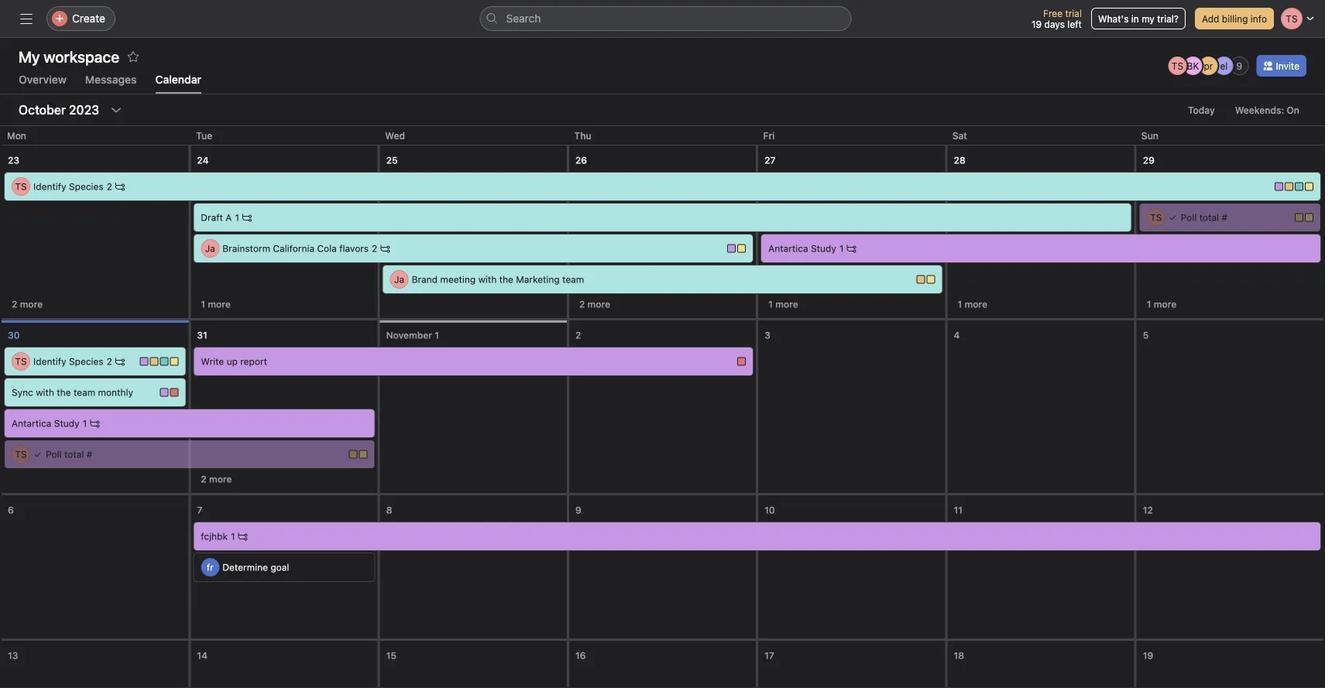 Task type: vqa. For each thing, say whether or not it's contained in the screenshot.
Marketing
yes



Task type: locate. For each thing, give the bounding box(es) containing it.
determine goal
[[223, 562, 289, 573]]

1 vertical spatial antartica
[[12, 418, 51, 429]]

the right sync
[[57, 387, 71, 398]]

today button
[[1181, 99, 1222, 121]]

leftcount image right a
[[242, 213, 252, 222]]

study for 30
[[54, 418, 80, 429]]

write up report
[[201, 356, 267, 367]]

0 vertical spatial study
[[811, 243, 836, 254]]

3 1 more button from the left
[[951, 294, 995, 315]]

antartica
[[769, 243, 808, 254], [12, 418, 51, 429]]

1 more for 24
[[201, 299, 231, 310]]

search
[[506, 12, 541, 25]]

1 vertical spatial leftcount image
[[115, 357, 125, 366]]

overview button
[[19, 73, 66, 94]]

0 horizontal spatial poll
[[46, 449, 62, 460]]

6
[[8, 505, 14, 516]]

1 more button up '5'
[[1140, 294, 1184, 315]]

identify up sync with the team monthly
[[33, 356, 66, 367]]

1 vertical spatial with
[[36, 387, 54, 398]]

study for 27
[[811, 243, 836, 254]]

1 vertical spatial 19
[[1143, 651, 1154, 662]]

thu
[[574, 130, 591, 141]]

1 horizontal spatial antartica
[[769, 243, 808, 254]]

trial
[[1065, 8, 1082, 19]]

3 1 more from the left
[[958, 299, 988, 310]]

1 horizontal spatial the
[[499, 274, 513, 285]]

determine
[[223, 562, 268, 573]]

identify species
[[33, 181, 104, 192], [33, 356, 104, 367]]

sat
[[953, 130, 967, 141]]

17
[[765, 651, 775, 662]]

search button
[[480, 6, 852, 31]]

0 horizontal spatial #
[[87, 449, 92, 460]]

1 more up '5'
[[1147, 299, 1177, 310]]

13
[[8, 651, 18, 662]]

what's in my trial?
[[1098, 13, 1179, 24]]

0 horizontal spatial the
[[57, 387, 71, 398]]

ts
[[1172, 60, 1184, 71], [15, 181, 27, 192], [1150, 212, 1162, 223], [15, 356, 27, 367], [15, 449, 27, 460]]

identify down october 2023
[[33, 181, 66, 192]]

2 1 more from the left
[[769, 299, 798, 310]]

monthly
[[98, 387, 133, 398]]

flavors
[[339, 243, 369, 254]]

1 vertical spatial study
[[54, 418, 80, 429]]

1 horizontal spatial 2 more
[[201, 474, 232, 485]]

1 horizontal spatial poll
[[1181, 212, 1197, 223]]

1 horizontal spatial study
[[811, 243, 836, 254]]

2 species from the top
[[69, 356, 104, 367]]

2 more button
[[5, 294, 50, 315], [572, 294, 617, 315], [194, 469, 239, 490]]

1 vertical spatial identify
[[33, 356, 66, 367]]

0 vertical spatial total
[[1200, 212, 1219, 223]]

0 vertical spatial antartica study
[[769, 243, 836, 254]]

with right sync
[[36, 387, 54, 398]]

1 vertical spatial poll total #
[[46, 449, 92, 460]]

24
[[197, 155, 209, 166]]

2 identify species from the top
[[33, 356, 104, 367]]

1 1 more button from the left
[[194, 294, 238, 315]]

weekends: on
[[1235, 105, 1300, 115]]

0 horizontal spatial 2 more button
[[5, 294, 50, 315]]

species
[[69, 181, 104, 192], [69, 356, 104, 367]]

2
[[107, 181, 112, 192], [372, 243, 377, 254], [12, 299, 17, 310], [579, 299, 585, 310], [575, 330, 581, 341], [107, 356, 112, 367], [201, 474, 207, 485]]

2 vertical spatial leftcount image
[[238, 532, 248, 541]]

leftcount image for species
[[115, 357, 125, 366]]

0 horizontal spatial study
[[54, 418, 80, 429]]

1 species from the top
[[69, 181, 104, 192]]

0 vertical spatial #
[[1222, 212, 1228, 223]]

0 horizontal spatial total
[[64, 449, 84, 460]]

el
[[1220, 60, 1228, 71]]

5
[[1143, 330, 1149, 341]]

november 1
[[386, 330, 439, 341]]

1 vertical spatial the
[[57, 387, 71, 398]]

1 more for 27
[[769, 299, 798, 310]]

1 vertical spatial ja
[[394, 274, 404, 285]]

1 more
[[201, 299, 231, 310], [769, 299, 798, 310], [958, 299, 988, 310], [1147, 299, 1177, 310]]

my workspace
[[19, 47, 119, 65]]

0 vertical spatial species
[[69, 181, 104, 192]]

leftcount image right fcjhbk
[[238, 532, 248, 541]]

7
[[197, 505, 202, 516]]

1 vertical spatial species
[[69, 356, 104, 367]]

ja left brand
[[394, 274, 404, 285]]

pick month image
[[110, 104, 123, 116]]

poll
[[1181, 212, 1197, 223], [46, 449, 62, 460]]

identify
[[33, 181, 66, 192], [33, 356, 66, 367]]

goal
[[271, 562, 289, 573]]

0 horizontal spatial team
[[74, 387, 95, 398]]

1 horizontal spatial team
[[562, 274, 584, 285]]

19
[[1032, 19, 1042, 29], [1143, 651, 1154, 662]]

1 horizontal spatial poll total #
[[1181, 212, 1228, 223]]

identify species up sync with the team monthly
[[33, 356, 104, 367]]

1 more button up 3
[[762, 294, 805, 315]]

antartica study for 27
[[769, 243, 836, 254]]

1 more up 31
[[201, 299, 231, 310]]

leftcount image
[[115, 182, 125, 191], [381, 244, 390, 253], [847, 244, 856, 253], [90, 419, 99, 428]]

#
[[1222, 212, 1228, 223], [87, 449, 92, 460]]

2 horizontal spatial 2 more button
[[572, 294, 617, 315]]

1 more for 28
[[958, 299, 988, 310]]

0 horizontal spatial 19
[[1032, 19, 1042, 29]]

ja down draft
[[205, 243, 215, 254]]

0 vertical spatial with
[[478, 274, 497, 285]]

0 vertical spatial ja
[[205, 243, 215, 254]]

1 horizontal spatial total
[[1200, 212, 1219, 223]]

team left monthly
[[74, 387, 95, 398]]

0 horizontal spatial antartica
[[12, 418, 51, 429]]

0 vertical spatial 9
[[1237, 60, 1243, 71]]

weekends: on button
[[1228, 99, 1307, 121]]

team
[[562, 274, 584, 285], [74, 387, 95, 398]]

1 vertical spatial identify species
[[33, 356, 104, 367]]

2 more for 31
[[201, 474, 232, 485]]

25
[[386, 155, 398, 166]]

1 more button
[[194, 294, 238, 315], [762, 294, 805, 315], [951, 294, 995, 315], [1140, 294, 1184, 315]]

more
[[20, 299, 43, 310], [208, 299, 231, 310], [588, 299, 610, 310], [776, 299, 798, 310], [965, 299, 988, 310], [1154, 299, 1177, 310], [209, 474, 232, 485]]

2 1 more button from the left
[[762, 294, 805, 315]]

write
[[201, 356, 224, 367]]

1 vertical spatial antartica study
[[12, 418, 80, 429]]

0 vertical spatial identify
[[33, 181, 66, 192]]

with right meeting
[[478, 274, 497, 285]]

free trial 19 days left
[[1032, 8, 1082, 29]]

0 horizontal spatial 2 more
[[12, 299, 43, 310]]

9
[[1237, 60, 1243, 71], [575, 505, 582, 516]]

brand meeting with the marketing team
[[412, 274, 584, 285]]

0 horizontal spatial 9
[[575, 505, 582, 516]]

0 horizontal spatial ja
[[205, 243, 215, 254]]

1 more button for 24
[[194, 294, 238, 315]]

ts left bk on the right top
[[1172, 60, 1184, 71]]

1 more up 3
[[769, 299, 798, 310]]

1 more button up 4
[[951, 294, 995, 315]]

10
[[765, 505, 775, 516]]

the left marketing
[[499, 274, 513, 285]]

days
[[1045, 19, 1065, 29]]

2 horizontal spatial 2 more
[[579, 299, 610, 310]]

0 vertical spatial 19
[[1032, 19, 1042, 29]]

create button
[[46, 6, 115, 31]]

8
[[386, 505, 392, 516]]

meeting
[[440, 274, 476, 285]]

team right marketing
[[562, 274, 584, 285]]

ts down sync
[[15, 449, 27, 460]]

1 vertical spatial team
[[74, 387, 95, 398]]

1 horizontal spatial 19
[[1143, 651, 1154, 662]]

2 more for 26
[[579, 299, 610, 310]]

26
[[575, 155, 587, 166]]

1 more for 29
[[1147, 299, 1177, 310]]

0 vertical spatial identify species
[[33, 181, 104, 192]]

ts down 30 at top
[[15, 356, 27, 367]]

overview
[[19, 73, 66, 86]]

0 vertical spatial leftcount image
[[242, 213, 252, 222]]

1 vertical spatial 9
[[575, 505, 582, 516]]

1 more up 4
[[958, 299, 988, 310]]

messages
[[85, 73, 137, 86]]

0 horizontal spatial antartica study
[[12, 418, 80, 429]]

identify species down october 2023
[[33, 181, 104, 192]]

0 vertical spatial antartica
[[769, 243, 808, 254]]

1 horizontal spatial 2 more button
[[194, 469, 239, 490]]

leftcount image up monthly
[[115, 357, 125, 366]]

1 1 more from the left
[[201, 299, 231, 310]]

add billing info
[[1202, 13, 1267, 24]]

1 more button up 31
[[194, 294, 238, 315]]

1 vertical spatial poll
[[46, 449, 62, 460]]

total
[[1200, 212, 1219, 223], [64, 449, 84, 460]]

bk
[[1187, 60, 1199, 71]]

what's in my trial? button
[[1091, 8, 1186, 29]]

1 horizontal spatial #
[[1222, 212, 1228, 223]]

with
[[478, 274, 497, 285], [36, 387, 54, 398]]

ja
[[205, 243, 215, 254], [394, 274, 404, 285]]

4 1 more button from the left
[[1140, 294, 1184, 315]]

1 horizontal spatial antartica study
[[769, 243, 836, 254]]

4 1 more from the left
[[1147, 299, 1177, 310]]

more for 23
[[20, 299, 43, 310]]

expand sidebar image
[[20, 12, 33, 25]]

leftcount image
[[242, 213, 252, 222], [115, 357, 125, 366], [238, 532, 248, 541]]

in
[[1132, 13, 1139, 24]]

fri
[[763, 130, 775, 141]]

3
[[765, 330, 771, 341]]

study
[[811, 243, 836, 254], [54, 418, 80, 429]]



Task type: describe. For each thing, give the bounding box(es) containing it.
weekends:
[[1235, 105, 1284, 115]]

31
[[197, 330, 207, 341]]

more for 26
[[588, 299, 610, 310]]

a
[[226, 212, 232, 223]]

invite
[[1276, 60, 1300, 71]]

add
[[1202, 13, 1220, 24]]

14
[[197, 651, 208, 662]]

november
[[386, 330, 432, 341]]

leftcount image for a
[[242, 213, 252, 222]]

marketing
[[516, 274, 560, 285]]

2 more button for 31
[[194, 469, 239, 490]]

0 vertical spatial poll
[[1181, 212, 1197, 223]]

calendar button
[[155, 73, 201, 94]]

18
[[954, 651, 964, 662]]

info
[[1251, 13, 1267, 24]]

up
[[227, 356, 238, 367]]

cola
[[317, 243, 337, 254]]

draft a
[[201, 212, 232, 223]]

antartica for 30
[[12, 418, 51, 429]]

pr
[[1204, 60, 1213, 71]]

1 more button for 28
[[951, 294, 995, 315]]

on
[[1287, 105, 1300, 115]]

my
[[1142, 13, 1155, 24]]

2 more button for 26
[[572, 294, 617, 315]]

invite button
[[1257, 55, 1307, 77]]

brand
[[412, 274, 438, 285]]

1 more button for 29
[[1140, 294, 1184, 315]]

more for 27
[[776, 299, 798, 310]]

11
[[954, 505, 963, 516]]

more for 29
[[1154, 299, 1177, 310]]

15
[[386, 651, 397, 662]]

california
[[273, 243, 315, 254]]

add billing info button
[[1195, 8, 1274, 29]]

4
[[954, 330, 960, 341]]

tue
[[196, 130, 212, 141]]

draft
[[201, 212, 223, 223]]

more for 24
[[208, 299, 231, 310]]

mon
[[7, 130, 26, 141]]

brainstorm
[[223, 243, 270, 254]]

what's
[[1098, 13, 1129, 24]]

0 vertical spatial team
[[562, 274, 584, 285]]

16
[[575, 651, 586, 662]]

sync with the team monthly
[[12, 387, 133, 398]]

1 identify species from the top
[[33, 181, 104, 192]]

fcjhbk
[[201, 531, 228, 542]]

0 vertical spatial poll total #
[[1181, 212, 1228, 223]]

wed
[[385, 130, 405, 141]]

create
[[72, 12, 105, 25]]

28
[[954, 155, 966, 166]]

trial?
[[1157, 13, 1179, 24]]

sun
[[1142, 130, 1159, 141]]

search list box
[[480, 6, 852, 31]]

calendar
[[155, 73, 201, 86]]

antartica study for 30
[[12, 418, 80, 429]]

12
[[1143, 505, 1153, 516]]

2 more for 23
[[12, 299, 43, 310]]

brainstorm california cola flavors
[[223, 243, 369, 254]]

1 more button for 27
[[762, 294, 805, 315]]

2 identify from the top
[[33, 356, 66, 367]]

add to starred image
[[127, 50, 139, 63]]

2 more button for 23
[[5, 294, 50, 315]]

left
[[1068, 19, 1082, 29]]

fr
[[207, 562, 214, 573]]

1 vertical spatial #
[[87, 449, 92, 460]]

billing
[[1222, 13, 1248, 24]]

today
[[1188, 105, 1215, 115]]

1 vertical spatial total
[[64, 449, 84, 460]]

1 horizontal spatial 9
[[1237, 60, 1243, 71]]

antartica for 27
[[769, 243, 808, 254]]

0 vertical spatial the
[[499, 274, 513, 285]]

19 inside free trial 19 days left
[[1032, 19, 1042, 29]]

29
[[1143, 155, 1155, 166]]

more for 31
[[209, 474, 232, 485]]

0 horizontal spatial with
[[36, 387, 54, 398]]

23
[[8, 155, 19, 166]]

ts down 29 on the right top of page
[[1150, 212, 1162, 223]]

30
[[8, 330, 20, 341]]

ts down 23
[[15, 181, 27, 192]]

more for 28
[[965, 299, 988, 310]]

sync
[[12, 387, 33, 398]]

27
[[765, 155, 776, 166]]

1 horizontal spatial with
[[478, 274, 497, 285]]

report
[[240, 356, 267, 367]]

free
[[1043, 8, 1063, 19]]

messages button
[[85, 73, 137, 94]]

1 identify from the top
[[33, 181, 66, 192]]

1 horizontal spatial ja
[[394, 274, 404, 285]]

october 2023
[[19, 103, 99, 117]]

0 horizontal spatial poll total #
[[46, 449, 92, 460]]



